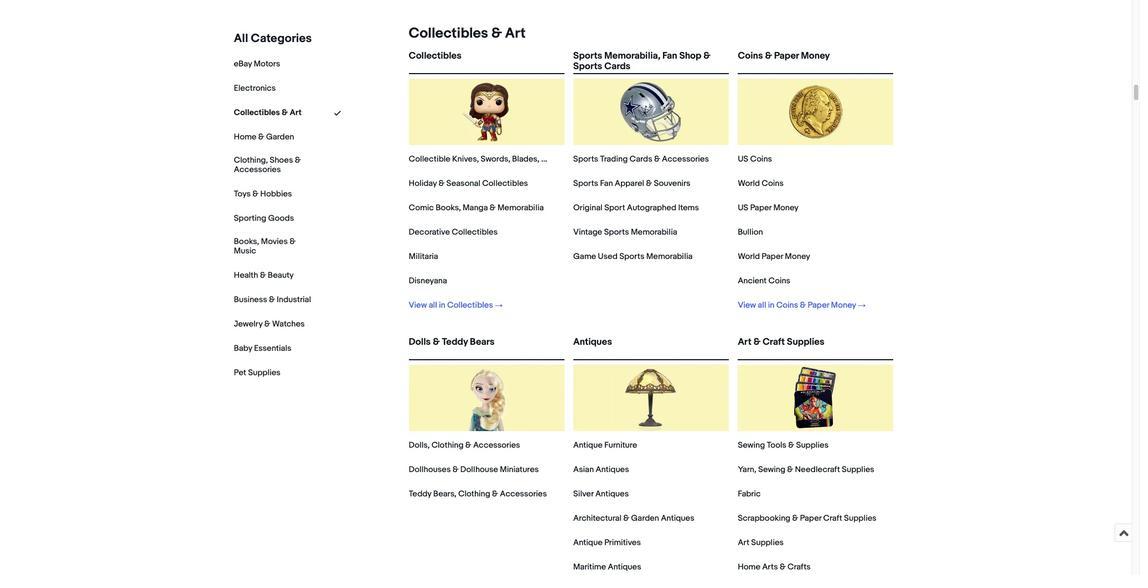 Task type: describe. For each thing, give the bounding box(es) containing it.
sports trading cards & accessories link
[[573, 154, 709, 164]]

autographed
[[627, 203, 676, 213]]

maritime antiques
[[573, 562, 641, 572]]

dolls, clothing & accessories link
[[409, 440, 520, 451]]

dolls & teddy bears image
[[453, 365, 520, 431]]

1 vertical spatial craft
[[823, 513, 842, 524]]

0 vertical spatial clothing
[[432, 440, 464, 451]]

hobbies
[[260, 189, 292, 199]]

antiques for silver
[[595, 489, 629, 499]]

sport
[[604, 203, 625, 213]]

disneyana link
[[409, 276, 447, 286]]

us coins
[[738, 154, 772, 164]]

world for world paper money
[[738, 251, 760, 262]]

coins & paper money link
[[738, 50, 894, 71]]

0 vertical spatial sewing
[[738, 440, 765, 451]]

original
[[573, 203, 603, 213]]

furniture
[[604, 440, 637, 451]]

collectible knives, swords, blades, armors & accessories link
[[409, 154, 625, 164]]

us coins link
[[738, 154, 772, 164]]

all categories
[[234, 32, 312, 46]]

clothing,
[[234, 155, 268, 165]]

holiday & seasonal collectibles
[[409, 178, 528, 189]]

art & craft supplies link
[[738, 336, 894, 357]]

bullion
[[738, 227, 763, 237]]

used
[[598, 251, 618, 262]]

art supplies link
[[738, 537, 784, 548]]

fabric link
[[738, 489, 761, 499]]

1 vertical spatial collectibles & art
[[234, 107, 302, 118]]

world for world coins
[[738, 178, 760, 189]]

architectural & garden antiques link
[[573, 513, 694, 524]]

0 vertical spatial collectibles & art
[[409, 25, 526, 42]]

jewelry & watches
[[234, 319, 305, 329]]

disneyana
[[409, 276, 447, 286]]

baby essentials
[[234, 343, 291, 353]]

health
[[234, 270, 258, 280]]

bears
[[470, 336, 495, 348]]

game
[[573, 251, 596, 262]]

beauty
[[268, 270, 294, 280]]

antiques link
[[573, 336, 729, 357]]

antique for antique primitives
[[573, 537, 603, 548]]

sports memorabilia, fan shop & sports cards link
[[573, 50, 729, 72]]

garden for shoes
[[266, 132, 294, 142]]

ancient
[[738, 276, 767, 286]]

silver antiques link
[[573, 489, 629, 499]]

business & industrial
[[234, 294, 311, 305]]

crafts
[[788, 562, 811, 572]]

fabric
[[738, 489, 761, 499]]

0 horizontal spatial fan
[[600, 178, 613, 189]]

sewing tools & supplies
[[738, 440, 829, 451]]

& inside sports memorabilia, fan shop & sports cards
[[703, 50, 711, 61]]

knives,
[[452, 154, 479, 164]]

1 vertical spatial memorabilia
[[631, 227, 677, 237]]

dolls & teddy bears link
[[409, 336, 564, 357]]

pet supplies link
[[234, 367, 281, 378]]

world coins link
[[738, 178, 784, 189]]

maritime
[[573, 562, 606, 572]]

us paper money link
[[738, 203, 799, 213]]

view all in coins & paper money link
[[738, 300, 866, 310]]

goods
[[268, 213, 294, 223]]

holiday & seasonal collectibles link
[[409, 178, 528, 189]]

asian
[[573, 464, 594, 475]]

world paper money
[[738, 251, 810, 262]]

yarn, sewing & needlecraft supplies link
[[738, 464, 874, 475]]

home arts & crafts
[[738, 562, 811, 572]]

home & garden link
[[234, 132, 294, 142]]

collectible knives, swords, blades, armors & accessories
[[409, 154, 625, 164]]

dolls,
[[409, 440, 430, 451]]

sports memorabilia, fan shop & sports cards image
[[618, 79, 684, 145]]

miniatures
[[500, 464, 539, 475]]

yarn,
[[738, 464, 756, 475]]

dollhouse
[[460, 464, 498, 475]]

teddy bears, clothing & accessories link
[[409, 489, 547, 499]]

books, movies & music link
[[234, 236, 311, 256]]

toys & hobbies
[[234, 189, 292, 199]]

dollhouses & dollhouse miniatures
[[409, 464, 539, 475]]

coins for ancient
[[768, 276, 790, 286]]

bears,
[[433, 489, 456, 499]]

art & craft supplies
[[738, 336, 824, 348]]

collectibles image
[[453, 79, 520, 145]]

architectural
[[573, 513, 622, 524]]

dolls & teddy bears
[[409, 336, 495, 348]]

militaria
[[409, 251, 438, 262]]

toys
[[234, 189, 251, 199]]

1 vertical spatial cards
[[630, 154, 652, 164]]

all for collectibles
[[429, 300, 437, 310]]

dollhouses & dollhouse miniatures link
[[409, 464, 539, 475]]

0 vertical spatial collectibles & art link
[[404, 25, 526, 42]]

world coins
[[738, 178, 784, 189]]

0 horizontal spatial collectibles & art link
[[234, 107, 302, 118]]

all
[[234, 32, 248, 46]]

pet
[[234, 367, 246, 378]]

home for home arts & crafts
[[738, 562, 760, 572]]

1 vertical spatial sewing
[[758, 464, 785, 475]]

money inside coins & paper money link
[[801, 50, 830, 61]]

dollhouses
[[409, 464, 451, 475]]

decorative collectibles link
[[409, 227, 498, 237]]



Task type: vqa. For each thing, say whether or not it's contained in the screenshot.
the topmost the Contact
no



Task type: locate. For each thing, give the bounding box(es) containing it.
1 view from the left
[[409, 300, 427, 310]]

view all in collectibles
[[409, 300, 493, 310]]

cards
[[604, 61, 630, 72], [630, 154, 652, 164]]

coins & paper money image
[[782, 79, 849, 145]]

antiques image
[[618, 365, 684, 431]]

baby
[[234, 343, 252, 353]]

fan
[[662, 50, 677, 61], [600, 178, 613, 189]]

0 vertical spatial memorabilia
[[498, 203, 544, 213]]

2 us from the top
[[738, 203, 748, 213]]

antique primitives
[[573, 537, 641, 548]]

0 vertical spatial craft
[[763, 336, 785, 348]]

art
[[505, 25, 526, 42], [290, 107, 302, 118], [738, 336, 751, 348], [738, 537, 749, 548]]

items
[[678, 203, 699, 213]]

home up clothing,
[[234, 132, 256, 142]]

books, movies & music
[[234, 236, 296, 256]]

0 horizontal spatial view
[[409, 300, 427, 310]]

memorabilia right manga
[[498, 203, 544, 213]]

& inside the clothing, shoes & accessories
[[295, 155, 301, 165]]

2 all from the left
[[758, 300, 766, 310]]

fan left shop
[[662, 50, 677, 61]]

original sport autographed items
[[573, 203, 699, 213]]

1 horizontal spatial in
[[768, 300, 774, 310]]

1 horizontal spatial craft
[[823, 513, 842, 524]]

1 horizontal spatial garden
[[631, 513, 659, 524]]

collectibles & art link
[[404, 25, 526, 42], [234, 107, 302, 118]]

0 horizontal spatial home
[[234, 132, 256, 142]]

2 world from the top
[[738, 251, 760, 262]]

0 vertical spatial home
[[234, 132, 256, 142]]

world
[[738, 178, 760, 189], [738, 251, 760, 262]]

0 horizontal spatial all
[[429, 300, 437, 310]]

militaria link
[[409, 251, 438, 262]]

collectibles inside collectibles link
[[409, 50, 461, 61]]

business
[[234, 294, 267, 305]]

1 horizontal spatial collectibles & art
[[409, 25, 526, 42]]

collectibles & art link up collectibles link
[[404, 25, 526, 42]]

2 view from the left
[[738, 300, 756, 310]]

industrial
[[277, 294, 311, 305]]

0 horizontal spatial teddy
[[409, 489, 431, 499]]

accessories up apparel
[[578, 154, 625, 164]]

books, inside books, movies & music
[[234, 236, 259, 247]]

antiques for maritime
[[608, 562, 641, 572]]

swords,
[[481, 154, 510, 164]]

decorative
[[409, 227, 450, 237]]

teddy left bears
[[442, 336, 468, 348]]

craft
[[763, 336, 785, 348], [823, 513, 842, 524]]

garden up primitives
[[631, 513, 659, 524]]

antique for antique furniture
[[573, 440, 603, 451]]

all
[[429, 300, 437, 310], [758, 300, 766, 310]]

asian antiques
[[573, 464, 629, 475]]

1 horizontal spatial books,
[[436, 203, 461, 213]]

1 vertical spatial garden
[[631, 513, 659, 524]]

all down ancient coins link
[[758, 300, 766, 310]]

2 vertical spatial memorabilia
[[646, 251, 693, 262]]

clothing down the dollhouses & dollhouse miniatures
[[458, 489, 490, 499]]

home left arts
[[738, 562, 760, 572]]

1 vertical spatial books,
[[234, 236, 259, 247]]

seasonal
[[446, 178, 480, 189]]

trading
[[600, 154, 628, 164]]

view all in collectibles link
[[409, 300, 503, 310]]

2 in from the left
[[768, 300, 774, 310]]

primitives
[[604, 537, 641, 548]]

collectibles & art up collectibles link
[[409, 25, 526, 42]]

blades,
[[512, 154, 539, 164]]

accessories up souvenirs
[[662, 154, 709, 164]]

art supplies
[[738, 537, 784, 548]]

sewing up yarn,
[[738, 440, 765, 451]]

architectural & garden antiques
[[573, 513, 694, 524]]

garden for primitives
[[631, 513, 659, 524]]

ancient coins
[[738, 276, 790, 286]]

1 vertical spatial us
[[738, 203, 748, 213]]

teddy bears, clothing & accessories
[[409, 489, 547, 499]]

all down the disneyana
[[429, 300, 437, 310]]

view down ancient
[[738, 300, 756, 310]]

home
[[234, 132, 256, 142], [738, 562, 760, 572]]

movies
[[261, 236, 288, 247]]

holiday
[[409, 178, 437, 189]]

0 horizontal spatial in
[[439, 300, 445, 310]]

clothing right dolls,
[[432, 440, 464, 451]]

antiques
[[573, 336, 612, 348], [596, 464, 629, 475], [595, 489, 629, 499], [661, 513, 694, 524], [608, 562, 641, 572]]

game used sports memorabilia link
[[573, 251, 693, 262]]

books, up decorative collectibles at the left
[[436, 203, 461, 213]]

craft down view all in coins & paper money
[[763, 336, 785, 348]]

world down bullion
[[738, 251, 760, 262]]

fan inside sports memorabilia, fan shop & sports cards
[[662, 50, 677, 61]]

1 vertical spatial world
[[738, 251, 760, 262]]

1 horizontal spatial collectibles & art link
[[404, 25, 526, 42]]

ancient coins link
[[738, 276, 790, 286]]

1 vertical spatial teddy
[[409, 489, 431, 499]]

memorabilia down vintage sports memorabilia
[[646, 251, 693, 262]]

sports memorabilia, fan shop & sports cards
[[573, 50, 711, 72]]

2 antique from the top
[[573, 537, 603, 548]]

us for us paper money
[[738, 203, 748, 213]]

dolls, clothing & accessories
[[409, 440, 520, 451]]

asian antiques link
[[573, 464, 629, 475]]

sporting goods link
[[234, 213, 294, 223]]

craft down needlecraft at the right bottom
[[823, 513, 842, 524]]

0 horizontal spatial books,
[[234, 236, 259, 247]]

jewelry
[[234, 319, 263, 329]]

&
[[491, 25, 502, 42], [703, 50, 711, 61], [765, 50, 772, 61], [282, 107, 288, 118], [258, 132, 264, 142], [570, 154, 576, 164], [654, 154, 660, 164], [295, 155, 301, 165], [439, 178, 445, 189], [646, 178, 652, 189], [252, 189, 259, 199], [490, 203, 496, 213], [290, 236, 296, 247], [260, 270, 266, 280], [269, 294, 275, 305], [800, 300, 806, 310], [264, 319, 270, 329], [433, 336, 440, 348], [753, 336, 761, 348], [465, 440, 471, 451], [788, 440, 794, 451], [453, 464, 459, 475], [787, 464, 793, 475], [492, 489, 498, 499], [623, 513, 629, 524], [792, 513, 798, 524], [780, 562, 786, 572]]

in for coins & paper money
[[768, 300, 774, 310]]

0 vertical spatial fan
[[662, 50, 677, 61]]

world down "us coins" link
[[738, 178, 760, 189]]

us up bullion
[[738, 203, 748, 213]]

antiques inside 'link'
[[573, 336, 612, 348]]

0 horizontal spatial collectibles & art
[[234, 107, 302, 118]]

garden up shoes
[[266, 132, 294, 142]]

teddy
[[442, 336, 468, 348], [409, 489, 431, 499]]

pet supplies
[[234, 367, 281, 378]]

manga
[[463, 203, 488, 213]]

collectibles & art link up home & garden link
[[234, 107, 302, 118]]

0 vertical spatial cards
[[604, 61, 630, 72]]

1 vertical spatial home
[[738, 562, 760, 572]]

accessories down miniatures
[[500, 489, 547, 499]]

us up world coins link
[[738, 154, 748, 164]]

home for home & garden
[[234, 132, 256, 142]]

accessories up dollhouse
[[473, 440, 520, 451]]

bullion link
[[738, 227, 763, 237]]

vintage
[[573, 227, 602, 237]]

1 vertical spatial antique
[[573, 537, 603, 548]]

scrapbooking & paper craft supplies
[[738, 513, 877, 524]]

arts
[[762, 562, 778, 572]]

books, down the sporting
[[234, 236, 259, 247]]

antiques for asian
[[596, 464, 629, 475]]

teddy left bears,
[[409, 489, 431, 499]]

memorabilia
[[498, 203, 544, 213], [631, 227, 677, 237], [646, 251, 693, 262]]

ebay motors
[[234, 59, 280, 69]]

view for coins & paper money
[[738, 300, 756, 310]]

0 vertical spatial teddy
[[442, 336, 468, 348]]

sports trading cards & accessories
[[573, 154, 709, 164]]

electronics link
[[234, 83, 276, 94]]

books,
[[436, 203, 461, 213], [234, 236, 259, 247]]

1 horizontal spatial teddy
[[442, 336, 468, 348]]

baby essentials link
[[234, 343, 291, 353]]

essentials
[[254, 343, 291, 353]]

0 vertical spatial us
[[738, 154, 748, 164]]

music
[[234, 246, 256, 256]]

1 all from the left
[[429, 300, 437, 310]]

in down ancient coins
[[768, 300, 774, 310]]

business & industrial link
[[234, 294, 311, 305]]

1 vertical spatial fan
[[600, 178, 613, 189]]

0 vertical spatial garden
[[266, 132, 294, 142]]

jewelry & watches link
[[234, 319, 305, 329]]

1 vertical spatial collectibles & art link
[[234, 107, 302, 118]]

all for coins & paper money
[[758, 300, 766, 310]]

1 vertical spatial clothing
[[458, 489, 490, 499]]

1 horizontal spatial home
[[738, 562, 760, 572]]

1 world from the top
[[738, 178, 760, 189]]

us for us coins
[[738, 154, 748, 164]]

1 us from the top
[[738, 154, 748, 164]]

electronics
[[234, 83, 276, 94]]

antique furniture
[[573, 440, 637, 451]]

sewing tools & supplies link
[[738, 440, 829, 451]]

accessories inside the clothing, shoes & accessories
[[234, 164, 281, 175]]

view for collectibles
[[409, 300, 427, 310]]

0 vertical spatial antique
[[573, 440, 603, 451]]

health & beauty link
[[234, 270, 294, 280]]

1 antique from the top
[[573, 440, 603, 451]]

clothing, shoes & accessories
[[234, 155, 301, 175]]

collectibles & art up home & garden link
[[234, 107, 302, 118]]

1 horizontal spatial fan
[[662, 50, 677, 61]]

comic
[[409, 203, 434, 213]]

souvenirs
[[654, 178, 690, 189]]

game used sports memorabilia
[[573, 251, 693, 262]]

view down disneyana link
[[409, 300, 427, 310]]

0 vertical spatial books,
[[436, 203, 461, 213]]

1 in from the left
[[439, 300, 445, 310]]

comic books, manga & memorabilia
[[409, 203, 544, 213]]

0 horizontal spatial garden
[[266, 132, 294, 142]]

art & craft supplies image
[[782, 365, 849, 431]]

sewing right yarn,
[[758, 464, 785, 475]]

1 horizontal spatial all
[[758, 300, 766, 310]]

collectibles
[[409, 25, 488, 42], [409, 50, 461, 61], [234, 107, 280, 118], [482, 178, 528, 189], [452, 227, 498, 237], [447, 300, 493, 310]]

coins for us
[[750, 154, 772, 164]]

accessories up toys & hobbies
[[234, 164, 281, 175]]

coins for world
[[762, 178, 784, 189]]

maritime antiques link
[[573, 562, 641, 572]]

& inside books, movies & music
[[290, 236, 296, 247]]

memorabilia down autographed at the top right of the page
[[631, 227, 677, 237]]

0 vertical spatial world
[[738, 178, 760, 189]]

cards inside sports memorabilia, fan shop & sports cards
[[604, 61, 630, 72]]

fan left apparel
[[600, 178, 613, 189]]

antique primitives link
[[573, 537, 641, 548]]

1 horizontal spatial view
[[738, 300, 756, 310]]

health & beauty
[[234, 270, 294, 280]]

antique up maritime
[[573, 537, 603, 548]]

antique
[[573, 440, 603, 451], [573, 537, 603, 548]]

clothing, shoes & accessories link
[[234, 155, 311, 175]]

in down the disneyana
[[439, 300, 445, 310]]

yarn, sewing & needlecraft supplies
[[738, 464, 874, 475]]

comic books, manga & memorabilia link
[[409, 203, 544, 213]]

antique up asian
[[573, 440, 603, 451]]

0 horizontal spatial craft
[[763, 336, 785, 348]]

in for collectibles
[[439, 300, 445, 310]]



